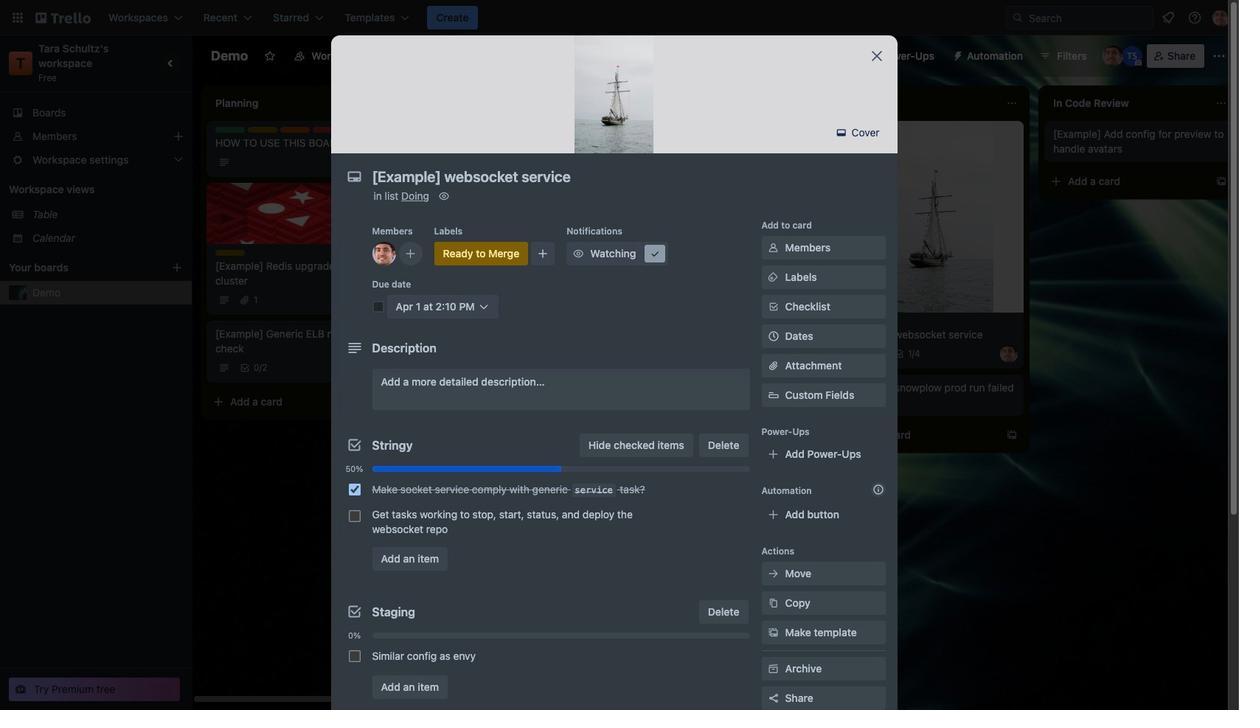 Task type: locate. For each thing, give the bounding box(es) containing it.
0 horizontal spatial color: yellow, title: "ready to merge" element
[[216, 250, 245, 256]]

open information menu image
[[1188, 10, 1203, 25]]

sm image
[[947, 44, 968, 65], [437, 189, 452, 204], [766, 241, 781, 255], [571, 247, 586, 261], [766, 270, 781, 285], [766, 567, 781, 582], [766, 596, 781, 611]]

None checkbox
[[844, 345, 888, 363], [349, 484, 361, 496], [349, 651, 361, 663], [844, 345, 888, 363], [349, 484, 361, 496], [349, 651, 361, 663]]

0 vertical spatial create from template… image
[[1216, 176, 1228, 187]]

Board name text field
[[204, 44, 256, 68]]

1 vertical spatial james peterson (jamespeterson93) image
[[372, 242, 396, 266]]

0 horizontal spatial james peterson (jamespeterson93) image
[[1001, 345, 1019, 363]]

None checkbox
[[349, 511, 361, 523]]

0 horizontal spatial create from template… image
[[378, 396, 390, 408]]

create from template… image
[[1216, 176, 1228, 187], [378, 396, 390, 408]]

close dialog image
[[868, 47, 886, 65]]

0 notifications image
[[1160, 9, 1178, 27]]

color: yellow, title: "ready to merge" element
[[248, 127, 278, 133], [434, 242, 529, 266], [216, 250, 245, 256]]

0 horizontal spatial james peterson (jamespeterson93) image
[[372, 242, 396, 266]]

sm image
[[835, 125, 849, 140], [648, 247, 663, 261], [766, 626, 781, 641], [766, 662, 781, 677]]

search image
[[1013, 12, 1024, 24]]

0 vertical spatial james peterson (jamespeterson93) image
[[1103, 46, 1124, 66]]

james peterson (jamespeterson93) image left add members to card icon
[[372, 242, 396, 266]]

Mark due date as complete checkbox
[[372, 301, 384, 313]]

1 horizontal spatial james peterson (jamespeterson93) image
[[1213, 9, 1231, 27]]

color: green, title: "verified in staging" element
[[216, 127, 245, 133]]

2 horizontal spatial color: yellow, title: "ready to merge" element
[[434, 242, 529, 266]]

james peterson (jamespeterson93) image
[[1103, 46, 1124, 66], [1001, 345, 1019, 363]]

None text field
[[365, 164, 852, 190]]

primary element
[[0, 0, 1240, 35]]

1 vertical spatial create from template… image
[[378, 396, 390, 408]]

james peterson (jamespeterson93) image right "open information menu" icon
[[1213, 9, 1231, 27]]

group
[[343, 477, 750, 542]]

0 vertical spatial james peterson (jamespeterson93) image
[[1213, 9, 1231, 27]]

james peterson (jamespeterson93) image
[[1213, 9, 1231, 27], [372, 242, 396, 266]]

star or unstar board image
[[264, 50, 276, 62]]



Task type: vqa. For each thing, say whether or not it's contained in the screenshot.
"Show menu" icon
yes



Task type: describe. For each thing, give the bounding box(es) containing it.
add board image
[[171, 262, 183, 274]]

color: red, title: "unshippable!" element
[[313, 127, 342, 133]]

1 horizontal spatial james peterson (jamespeterson93) image
[[1103, 46, 1124, 66]]

tara schultz (taraschultz7) image
[[1122, 46, 1143, 66]]

1 horizontal spatial create from template… image
[[1216, 176, 1228, 187]]

color: orange, title: "manual deploy steps" element
[[280, 127, 310, 133]]

Search field
[[1007, 6, 1154, 30]]

show menu image
[[1213, 49, 1227, 63]]

your boards with 1 items element
[[9, 259, 149, 277]]

create from template… image
[[1007, 430, 1019, 441]]

add members to card image
[[405, 247, 417, 261]]

switch to… image
[[10, 10, 25, 25]]

1 horizontal spatial color: yellow, title: "ready to merge" element
[[248, 127, 278, 133]]

1 vertical spatial james peterson (jamespeterson93) image
[[1001, 345, 1019, 363]]



